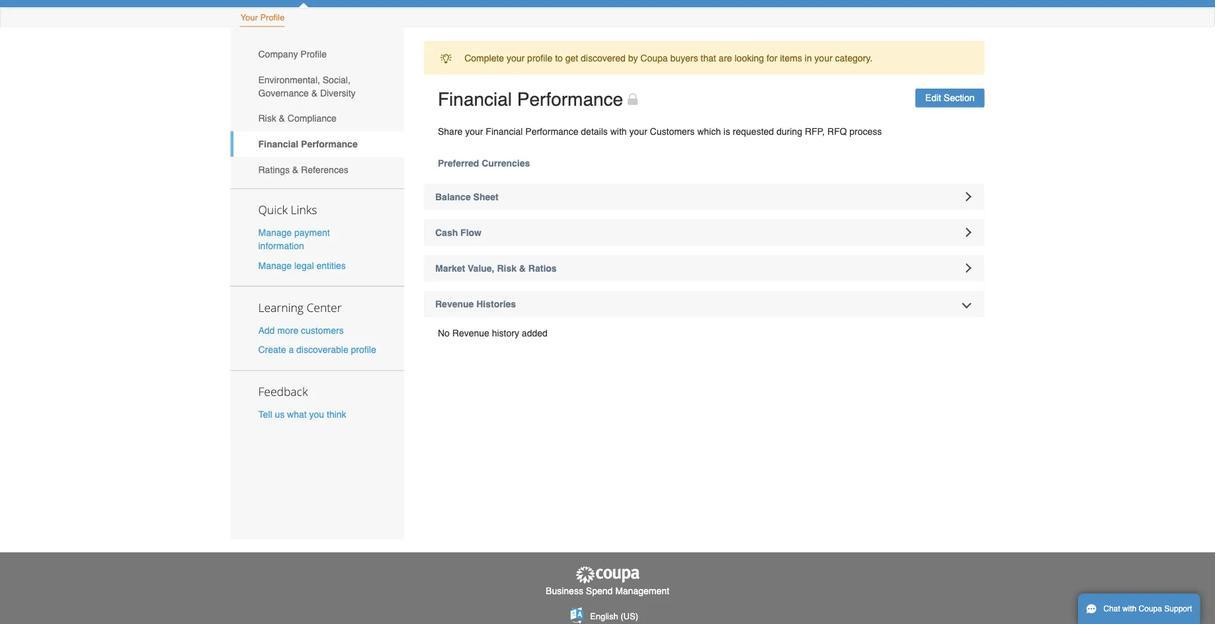 Task type: describe. For each thing, give the bounding box(es) containing it.
complete
[[465, 53, 504, 63]]

0 vertical spatial performance
[[517, 89, 624, 110]]

complete your profile to get discovered by coupa buyers that are looking for items in your category. alert
[[424, 41, 985, 75]]

more
[[278, 325, 299, 336]]

looking
[[735, 53, 765, 63]]

us
[[275, 410, 285, 420]]

market
[[436, 263, 465, 274]]

your profile link
[[240, 10, 285, 27]]

which
[[698, 126, 721, 137]]

company profile link
[[231, 41, 404, 67]]

company profile
[[258, 49, 327, 59]]

discovered
[[581, 53, 626, 63]]

feedback
[[258, 384, 308, 400]]

ratings & references link
[[231, 157, 404, 183]]

risk & compliance link
[[231, 106, 404, 131]]

rfp,
[[805, 126, 825, 137]]

with inside button
[[1123, 605, 1137, 614]]

& inside environmental, social, governance & diversity
[[312, 88, 318, 98]]

manage payment information link
[[258, 228, 330, 252]]

manage for manage payment information
[[258, 228, 292, 238]]

cash flow
[[436, 227, 482, 238]]

are
[[719, 53, 733, 63]]

items
[[781, 53, 803, 63]]

cash
[[436, 227, 458, 238]]

payment
[[295, 228, 330, 238]]

english
[[590, 612, 619, 622]]

& right ratings
[[292, 164, 299, 175]]

2 vertical spatial financial
[[258, 139, 299, 149]]

ratings
[[258, 164, 290, 175]]

create
[[258, 345, 286, 355]]

by
[[629, 53, 638, 63]]

support
[[1165, 605, 1193, 614]]

revenue histories
[[436, 299, 516, 309]]

center
[[307, 300, 342, 315]]

add more customers link
[[258, 325, 344, 336]]

(us)
[[621, 612, 639, 622]]

quick
[[258, 202, 288, 218]]

environmental,
[[258, 74, 320, 85]]

learning center
[[258, 300, 342, 315]]

1 vertical spatial financial
[[486, 126, 523, 137]]

no
[[438, 328, 450, 339]]

& inside dropdown button
[[519, 263, 526, 274]]

manage legal entities link
[[258, 260, 346, 271]]

chat with coupa support
[[1104, 605, 1193, 614]]

0 vertical spatial financial performance
[[438, 89, 624, 110]]

information
[[258, 241, 304, 252]]

company
[[258, 49, 298, 59]]

for
[[767, 53, 778, 63]]

business spend management
[[546, 586, 670, 597]]

social,
[[323, 74, 351, 85]]

category.
[[836, 53, 873, 63]]

tell us what you think
[[258, 410, 347, 420]]

tell
[[258, 410, 272, 420]]

environmental, social, governance & diversity
[[258, 74, 356, 98]]

compliance
[[288, 113, 337, 124]]

cash flow heading
[[424, 219, 985, 246]]

your right complete
[[507, 53, 525, 63]]

risk & compliance
[[258, 113, 337, 124]]

your right in
[[815, 53, 833, 63]]

rfq
[[828, 126, 847, 137]]

manage payment information
[[258, 228, 330, 252]]

what
[[287, 410, 307, 420]]

1 vertical spatial revenue
[[453, 328, 490, 339]]

your
[[241, 13, 258, 23]]

preferred currencies
[[438, 158, 530, 168]]

to
[[555, 53, 563, 63]]

balance sheet button
[[424, 184, 985, 210]]

process
[[850, 126, 882, 137]]

requested
[[733, 126, 774, 137]]

is
[[724, 126, 731, 137]]

profile for your profile
[[260, 13, 285, 23]]

diversity
[[320, 88, 356, 98]]

ratings & references
[[258, 164, 349, 175]]

during
[[777, 126, 803, 137]]

tell us what you think button
[[258, 408, 347, 421]]

manage legal entities
[[258, 260, 346, 271]]

profile for company profile
[[301, 49, 327, 59]]

management
[[616, 586, 670, 597]]

customers
[[301, 325, 344, 336]]

entities
[[317, 260, 346, 271]]

0 vertical spatial financial
[[438, 89, 512, 110]]

0 vertical spatial risk
[[258, 113, 276, 124]]

histories
[[477, 299, 516, 309]]

your right share
[[465, 126, 483, 137]]

market value, risk & ratios heading
[[424, 255, 985, 282]]



Task type: locate. For each thing, give the bounding box(es) containing it.
financial up currencies
[[486, 126, 523, 137]]

your profile
[[241, 13, 285, 23]]

revenue histories button
[[424, 291, 985, 317]]

chat
[[1104, 605, 1121, 614]]

section
[[944, 93, 975, 103]]

added
[[522, 328, 548, 339]]

0 horizontal spatial profile
[[351, 345, 376, 355]]

think
[[327, 410, 347, 420]]

add more customers
[[258, 325, 344, 336]]

1 vertical spatial performance
[[526, 126, 579, 137]]

business
[[546, 586, 584, 597]]

risk inside dropdown button
[[497, 263, 517, 274]]

1 horizontal spatial coupa
[[1140, 605, 1163, 614]]

0 horizontal spatial with
[[611, 126, 627, 137]]

financial performance down compliance at the top
[[258, 139, 358, 149]]

risk right value, at top left
[[497, 263, 517, 274]]

discoverable
[[297, 345, 349, 355]]

preferred
[[438, 158, 479, 168]]

coupa right by
[[641, 53, 668, 63]]

1 vertical spatial risk
[[497, 263, 517, 274]]

performance left details
[[526, 126, 579, 137]]

your
[[507, 53, 525, 63], [815, 53, 833, 63], [465, 126, 483, 137], [630, 126, 648, 137]]

revenue histories heading
[[424, 291, 985, 317]]

revenue right no
[[453, 328, 490, 339]]

revenue up no
[[436, 299, 474, 309]]

profile inside alert
[[528, 53, 553, 63]]

0 horizontal spatial risk
[[258, 113, 276, 124]]

performance up references
[[301, 139, 358, 149]]

share
[[438, 126, 463, 137]]

create a discoverable profile
[[258, 345, 376, 355]]

1 vertical spatial manage
[[258, 260, 292, 271]]

0 vertical spatial manage
[[258, 228, 292, 238]]

0 vertical spatial revenue
[[436, 299, 474, 309]]

1 vertical spatial profile
[[301, 49, 327, 59]]

coupa inside chat with coupa support button
[[1140, 605, 1163, 614]]

edit section
[[926, 93, 975, 103]]

1 vertical spatial financial performance
[[258, 139, 358, 149]]

references
[[301, 164, 349, 175]]

legal
[[295, 260, 314, 271]]

profile right your
[[260, 13, 285, 23]]

coupa inside complete your profile to get discovered by coupa buyers that are looking for items in your category. alert
[[641, 53, 668, 63]]

manage down 'information'
[[258, 260, 292, 271]]

profile
[[528, 53, 553, 63], [351, 345, 376, 355]]

& down governance
[[279, 113, 285, 124]]

profile
[[260, 13, 285, 23], [301, 49, 327, 59]]

0 vertical spatial with
[[611, 126, 627, 137]]

1 horizontal spatial profile
[[301, 49, 327, 59]]

1 horizontal spatial with
[[1123, 605, 1137, 614]]

financial up share
[[438, 89, 512, 110]]

market value, risk & ratios button
[[424, 255, 985, 282]]

manage up 'information'
[[258, 228, 292, 238]]

cash flow button
[[424, 219, 985, 246]]

1 horizontal spatial financial performance
[[438, 89, 624, 110]]

history
[[492, 328, 520, 339]]

share your financial performance details with your customers which is requested during rfp, rfq process
[[438, 126, 882, 137]]

complete your profile to get discovered by coupa buyers that are looking for items in your category.
[[465, 53, 873, 63]]

balance
[[436, 192, 471, 202]]

create a discoverable profile link
[[258, 345, 376, 355]]

environmental, social, governance & diversity link
[[231, 67, 404, 106]]

spend
[[586, 586, 613, 597]]

your left customers
[[630, 126, 648, 137]]

buyers
[[671, 53, 699, 63]]

balance sheet heading
[[424, 184, 985, 210]]

risk
[[258, 113, 276, 124], [497, 263, 517, 274]]

profile up environmental, social, governance & diversity link
[[301, 49, 327, 59]]

profile left to
[[528, 53, 553, 63]]

with
[[611, 126, 627, 137], [1123, 605, 1137, 614]]

revenue
[[436, 299, 474, 309], [453, 328, 490, 339]]

details
[[581, 126, 608, 137]]

currencies
[[482, 158, 530, 168]]

performance up details
[[517, 89, 624, 110]]

ratios
[[529, 263, 557, 274]]

coupa supplier portal image
[[575, 566, 641, 585]]

1 vertical spatial coupa
[[1140, 605, 1163, 614]]

no revenue history added
[[438, 328, 548, 339]]

financial performance down to
[[438, 89, 624, 110]]

in
[[805, 53, 812, 63]]

2 vertical spatial performance
[[301, 139, 358, 149]]

add
[[258, 325, 275, 336]]

edit section link
[[916, 89, 985, 108]]

manage inside manage payment information
[[258, 228, 292, 238]]

governance
[[258, 88, 309, 98]]

& left ratios
[[519, 263, 526, 274]]

1 vertical spatial profile
[[351, 345, 376, 355]]

value,
[[468, 263, 495, 274]]

revenue inside dropdown button
[[436, 299, 474, 309]]

balance sheet
[[436, 192, 499, 202]]

0 horizontal spatial financial performance
[[258, 139, 358, 149]]

edit
[[926, 93, 942, 103]]

manage for manage legal entities
[[258, 260, 292, 271]]

sheet
[[474, 192, 499, 202]]

you
[[309, 410, 324, 420]]

2 manage from the top
[[258, 260, 292, 271]]

coupa left support
[[1140, 605, 1163, 614]]

flow
[[461, 227, 482, 238]]

1 manage from the top
[[258, 228, 292, 238]]

0 vertical spatial profile
[[260, 13, 285, 23]]

profile right 'discoverable'
[[351, 345, 376, 355]]

with right chat
[[1123, 605, 1137, 614]]

quick links
[[258, 202, 317, 218]]

risk down governance
[[258, 113, 276, 124]]

1 horizontal spatial risk
[[497, 263, 517, 274]]

that
[[701, 53, 717, 63]]

0 horizontal spatial profile
[[260, 13, 285, 23]]

0 vertical spatial coupa
[[641, 53, 668, 63]]

financial
[[438, 89, 512, 110], [486, 126, 523, 137], [258, 139, 299, 149]]

learning
[[258, 300, 304, 315]]

1 vertical spatial with
[[1123, 605, 1137, 614]]

a
[[289, 345, 294, 355]]

chat with coupa support button
[[1079, 594, 1201, 625]]

0 vertical spatial profile
[[528, 53, 553, 63]]

1 horizontal spatial profile
[[528, 53, 553, 63]]

0 horizontal spatial coupa
[[641, 53, 668, 63]]

& left diversity
[[312, 88, 318, 98]]

coupa
[[641, 53, 668, 63], [1140, 605, 1163, 614]]

with right details
[[611, 126, 627, 137]]

financial up ratings
[[258, 139, 299, 149]]

financial performance link
[[231, 131, 404, 157]]

links
[[291, 202, 317, 218]]

&
[[312, 88, 318, 98], [279, 113, 285, 124], [292, 164, 299, 175], [519, 263, 526, 274]]



Task type: vqa. For each thing, say whether or not it's contained in the screenshot.
bottommost the Coupa Supplier Portal image
no



